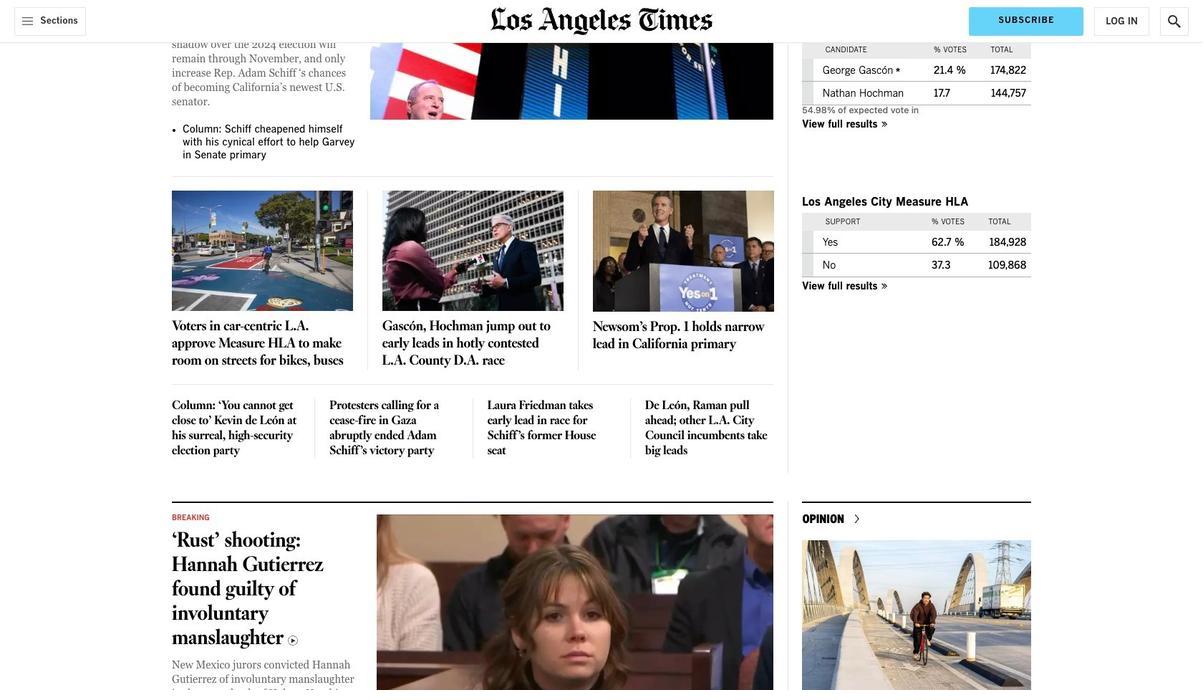 Task type: locate. For each thing, give the bounding box(es) containing it.
'rust' shooting: hannah gutierrez found guilty of involuntary manslaughter image
[[377, 515, 774, 690]]

home page image
[[491, 7, 713, 35]]

cyclist in new bike lane. move culver city is a new initiative that reconfigures pedestrian, traffic, bus, and bicycle lanes in downtown culver city to reduce congestion and emissions. los angeles, california, usa. (photo by: citizen of the planet/ucg/universal images group via getty images) image
[[172, 191, 353, 311]]

los angeles, ca - january 03: gov. gavin newsom expressed shock that the largest mental health institution is the county jail. newsom kicked off his campaign for proposition 1 at los angeles general medical center in los angeles, ca on wednesday, jan. 3, 2024. the proposition is the only statewide initiative on the march 5 primary ballot and asks voters to approve bonds to fund more treatment for mental illness and drug addiction. the initiative is a component of his efforts to tackle homelessness in the state. (myung j. chun / los angeles times) image
[[593, 191, 775, 312]]

los angeles, ca - march 05: adam schiff speaks to the crowd during his election night party, replacing the seat left vacated by sen. dianne feinstein, in the avalon on tuesday, march 5, 2024 in los angeles, ca. (wally skalij / los angeles times) image
[[371, 0, 774, 120]]



Task type: describe. For each thing, give the bounding box(es) containing it.
los angeles, ca - january 15, 2024: a cyclist descends down the sixth street viaduct, aka the sixth street bridge, which connects the arts district and the boyle heights neighborhoods in downtown los angeles on monday, jan. 15, 2024. (silvia razgova / for the times) image
[[803, 541, 1032, 690]]

los angeles, ca - march 05: los angeles county district attorney george gascon meets with media in grand park on tuesday, march 5, 2024 in los angeles, ca. (myung chun / los angeles times) image
[[383, 191, 564, 311]]



Task type: vqa. For each thing, say whether or not it's contained in the screenshot.
a to the top
no



